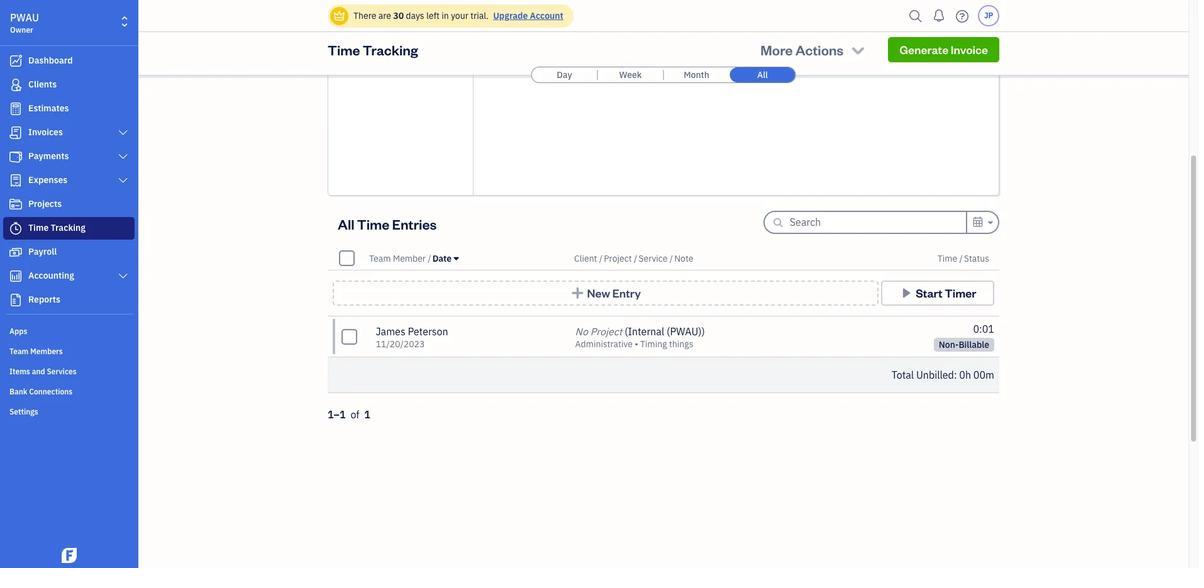 Task type: vqa. For each thing, say whether or not it's contained in the screenshot.
Number
no



Task type: locate. For each thing, give the bounding box(es) containing it.
/ left service
[[634, 253, 638, 264]]

payroll link
[[3, 241, 135, 264]]

1 horizontal spatial all
[[758, 69, 768, 81]]

/ left note
[[670, 253, 673, 264]]

/ right client
[[600, 253, 603, 264]]

0 horizontal spatial team
[[9, 347, 28, 356]]

chevron large down image
[[117, 128, 129, 138], [117, 152, 129, 162], [117, 176, 129, 186], [117, 271, 129, 281]]

calendar image
[[973, 215, 984, 230]]

chevron large down image up payments link
[[117, 128, 129, 138]]

time left entries
[[357, 215, 390, 233]]

1 horizontal spatial time tracking
[[328, 41, 418, 59]]

00m
[[974, 369, 995, 381]]

estimates
[[28, 103, 69, 114]]

invoice
[[951, 42, 989, 57]]

service
[[639, 253, 668, 264]]

chevron large down image for accounting
[[117, 271, 129, 281]]

chevron large down image up expenses link
[[117, 152, 129, 162]]

tracking
[[363, 41, 418, 59], [51, 222, 86, 233]]

tracking inside main element
[[51, 222, 86, 233]]

1 vertical spatial time tracking
[[28, 222, 86, 233]]

1 vertical spatial all
[[338, 215, 355, 233]]

date
[[433, 253, 452, 264]]

your
[[451, 10, 469, 21]]

team left member
[[369, 253, 391, 264]]

member
[[393, 253, 426, 264]]

more actions button
[[750, 35, 879, 65]]

all
[[758, 69, 768, 81], [338, 215, 355, 233]]

0 horizontal spatial tracking
[[51, 222, 86, 233]]

days
[[406, 10, 425, 21]]

project right client
[[604, 253, 632, 264]]

settings
[[9, 407, 38, 417]]

clients
[[28, 79, 57, 90]]

tracking down are
[[363, 41, 418, 59]]

/ left date on the top of page
[[428, 253, 432, 264]]

1 chevron large down image from the top
[[117, 128, 129, 138]]

0 vertical spatial project
[[604, 253, 632, 264]]

chevron large down image inside accounting link
[[117, 271, 129, 281]]

time tracking
[[328, 41, 418, 59], [28, 222, 86, 233]]

report image
[[8, 294, 23, 306]]

dashboard
[[28, 55, 73, 66]]

caretdown image
[[987, 215, 994, 230]]

pwau owner
[[10, 11, 39, 35]]

chevron large down image down payments link
[[117, 176, 129, 186]]

upgrade account link
[[491, 10, 564, 21]]

1 vertical spatial team
[[9, 347, 28, 356]]

new
[[587, 286, 610, 300]]

actions
[[796, 41, 844, 59]]

clients link
[[3, 74, 135, 96]]

1 / from the left
[[428, 253, 432, 264]]

4 chevron large down image from the top
[[117, 271, 129, 281]]

week link
[[598, 67, 664, 82]]

service link
[[639, 253, 670, 264]]

estimates link
[[3, 98, 135, 120]]

crown image
[[333, 9, 346, 22]]

/ left 'status' link
[[960, 253, 963, 264]]

account
[[530, 10, 564, 21]]

things
[[670, 339, 694, 350]]

1 horizontal spatial team
[[369, 253, 391, 264]]

chevron large down image inside payments link
[[117, 152, 129, 162]]

team for team members
[[9, 347, 28, 356]]

team
[[369, 253, 391, 264], [9, 347, 28, 356]]

2 chevron large down image from the top
[[117, 152, 129, 162]]

project up administrative
[[591, 325, 623, 338]]

upgrade
[[494, 10, 528, 21]]

notifications image
[[929, 3, 950, 28]]

chevron large down image for invoices
[[117, 128, 129, 138]]

and
[[32, 367, 45, 376]]

items and services link
[[3, 362, 135, 381]]

services
[[47, 367, 77, 376]]

date link
[[433, 253, 459, 264]]

more actions
[[761, 41, 844, 59]]

apps link
[[3, 322, 135, 340]]

time inside main element
[[28, 222, 49, 233]]

0 vertical spatial all
[[758, 69, 768, 81]]

time link
[[938, 253, 960, 264]]

tracking down "projects" link
[[51, 222, 86, 233]]

time right timer icon
[[28, 222, 49, 233]]

james
[[376, 325, 406, 338]]

1 vertical spatial project
[[591, 325, 623, 338]]

search image
[[906, 7, 926, 25]]

dashboard link
[[3, 50, 135, 72]]

expense image
[[8, 174, 23, 187]]

items and services
[[9, 367, 77, 376]]

plus image
[[571, 287, 585, 300]]

pwau
[[10, 11, 39, 24]]

chevron large down image down payroll link
[[117, 271, 129, 281]]

entry
[[613, 286, 641, 300]]

project inside 'no project ( internal (pwau) ) administrative • timing things'
[[591, 325, 623, 338]]

status
[[965, 253, 990, 264]]

team down apps
[[9, 347, 28, 356]]

new entry button
[[333, 281, 879, 306]]

project link
[[604, 253, 634, 264]]

connections
[[29, 387, 73, 396]]

no project ( internal (pwau) ) administrative • timing things
[[576, 325, 705, 350]]

trial.
[[471, 10, 489, 21]]

(
[[625, 325, 628, 338]]

30
[[393, 10, 404, 21]]

time tracking down "projects" link
[[28, 222, 86, 233]]

day link
[[532, 67, 598, 82]]

0 horizontal spatial all
[[338, 215, 355, 233]]

0 vertical spatial time tracking
[[328, 41, 418, 59]]

client
[[575, 253, 598, 264]]

3 chevron large down image from the top
[[117, 176, 129, 186]]

team inside main element
[[9, 347, 28, 356]]

caretdown image
[[454, 253, 459, 263]]

0:01 non-billable
[[939, 323, 995, 351]]

week
[[620, 69, 642, 81]]

start
[[916, 286, 943, 300]]

of
[[351, 408, 360, 421]]

are
[[379, 10, 391, 21]]

time tracking down there
[[328, 41, 418, 59]]

3 / from the left
[[634, 253, 638, 264]]

0 vertical spatial team
[[369, 253, 391, 264]]

1 vertical spatial tracking
[[51, 222, 86, 233]]

0 vertical spatial tracking
[[363, 41, 418, 59]]

0 horizontal spatial time tracking
[[28, 222, 86, 233]]

accounting
[[28, 270, 74, 281]]

reports link
[[3, 289, 135, 312]]

•
[[635, 339, 639, 350]]

(pwau)
[[667, 325, 702, 338]]

money image
[[8, 246, 23, 259]]

new entry
[[587, 286, 641, 300]]



Task type: describe. For each thing, give the bounding box(es) containing it.
main element
[[0, 0, 170, 568]]

james peterson 11/20/2023
[[376, 325, 448, 350]]

entries
[[392, 215, 437, 233]]

note
[[675, 253, 694, 264]]

go to help image
[[953, 7, 973, 25]]

time left 'status' link
[[938, 253, 958, 264]]

time down crown image
[[328, 41, 360, 59]]

team member /
[[369, 253, 432, 264]]

settings link
[[3, 402, 135, 421]]

timing
[[641, 339, 668, 350]]

expenses link
[[3, 169, 135, 192]]

timer image
[[8, 222, 23, 235]]

generate
[[900, 42, 949, 57]]

team members
[[9, 347, 63, 356]]

billable
[[959, 339, 990, 351]]

chevron large down image for expenses
[[117, 176, 129, 186]]

:
[[955, 369, 958, 381]]

there
[[354, 10, 377, 21]]

invoice image
[[8, 126, 23, 139]]

projects
[[28, 198, 62, 210]]

chevrondown image
[[850, 41, 867, 59]]

total
[[892, 369, 915, 381]]

projects link
[[3, 193, 135, 216]]

status link
[[965, 253, 990, 264]]

0h
[[960, 369, 972, 381]]

generate invoice button
[[889, 37, 1000, 62]]

total unbilled : 0h 00m
[[892, 369, 995, 381]]

time / status
[[938, 253, 990, 264]]

team for team member /
[[369, 253, 391, 264]]

invoices
[[28, 126, 63, 138]]

all time entries
[[338, 215, 437, 233]]

payments
[[28, 150, 69, 162]]

11/20/2023
[[376, 339, 425, 350]]

1–1
[[328, 408, 346, 421]]

1
[[365, 408, 371, 421]]

unbilled
[[917, 369, 955, 381]]

1 horizontal spatial tracking
[[363, 41, 418, 59]]

jp
[[985, 11, 994, 20]]

more
[[761, 41, 793, 59]]

1–1 of 1
[[328, 408, 371, 421]]

month link
[[664, 67, 730, 82]]

left
[[427, 10, 440, 21]]

chevron large down image for payments
[[117, 152, 129, 162]]

apps
[[9, 327, 27, 336]]

estimate image
[[8, 103, 23, 115]]

all for all time entries
[[338, 215, 355, 233]]

month
[[684, 69, 710, 81]]

)
[[702, 325, 705, 338]]

administrative
[[576, 339, 633, 350]]

payments link
[[3, 145, 135, 168]]

non-
[[939, 339, 959, 351]]

time tracking inside main element
[[28, 222, 86, 233]]

payroll
[[28, 246, 57, 257]]

client image
[[8, 79, 23, 91]]

2 / from the left
[[600, 253, 603, 264]]

all for all
[[758, 69, 768, 81]]

team members link
[[3, 342, 135, 361]]

time tracking link
[[3, 217, 135, 240]]

there are 30 days left in your trial. upgrade account
[[354, 10, 564, 21]]

start timer
[[916, 286, 977, 300]]

accounting link
[[3, 265, 135, 288]]

in
[[442, 10, 449, 21]]

chart image
[[8, 270, 23, 283]]

jp button
[[979, 5, 1000, 26]]

members
[[30, 347, 63, 356]]

bank
[[9, 387, 27, 396]]

0:01
[[974, 323, 995, 335]]

play image
[[900, 287, 914, 300]]

reports
[[28, 294, 60, 305]]

owner
[[10, 25, 33, 35]]

Search text field
[[790, 212, 967, 232]]

bank connections
[[9, 387, 73, 396]]

note link
[[675, 253, 694, 264]]

client / project / service / note
[[575, 253, 694, 264]]

5 / from the left
[[960, 253, 963, 264]]

payment image
[[8, 150, 23, 163]]

peterson
[[408, 325, 448, 338]]

day
[[557, 69, 572, 81]]

start timer button
[[882, 281, 995, 306]]

freshbooks image
[[59, 548, 79, 563]]

invoices link
[[3, 121, 135, 144]]

project image
[[8, 198, 23, 211]]

4 / from the left
[[670, 253, 673, 264]]

bank connections link
[[3, 382, 135, 401]]

timer
[[945, 286, 977, 300]]

generate invoice
[[900, 42, 989, 57]]

items
[[9, 367, 30, 376]]

dashboard image
[[8, 55, 23, 67]]



